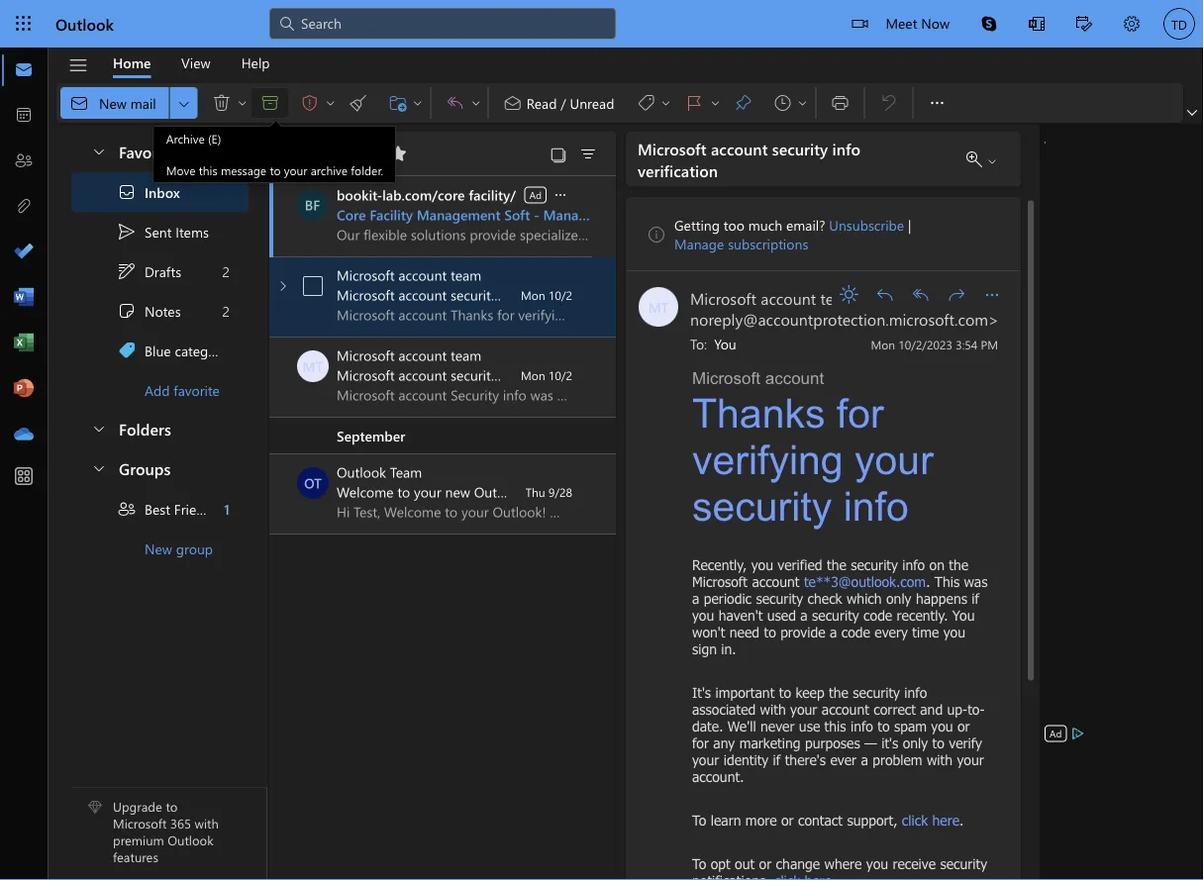 Task type: describe. For each thing, give the bounding box(es) containing it.
 tree item
[[71, 291, 249, 331]]

1 horizontal spatial  button
[[918, 83, 957, 123]]

calendar image
[[14, 106, 34, 126]]

used
[[768, 607, 796, 624]]

1 vertical spatial .
[[960, 812, 964, 829]]

inbox inside  inbox
[[145, 183, 180, 201]]

 button for folders
[[81, 410, 115, 447]]

core facility management soft - manage your lab with bookitlab
[[337, 206, 751, 224]]

code down te**3@outlook.com link
[[864, 607, 893, 624]]

won't
[[693, 624, 726, 641]]

outlook team
[[337, 463, 422, 482]]

team for microsoft account security info verification
[[451, 266, 482, 284]]

info left it's
[[851, 718, 874, 735]]


[[68, 55, 89, 76]]

your
[[598, 206, 627, 224]]

microsoft account team image
[[639, 287, 679, 326]]

files image
[[14, 197, 34, 217]]

 button
[[290, 87, 323, 119]]

to inside upgrade to microsoft 365 with premium outlook features
[[166, 798, 178, 816]]


[[212, 93, 232, 113]]

team
[[390, 463, 422, 482]]

 tree item
[[71, 212, 249, 252]]

 button for 
[[708, 87, 724, 119]]

folders tree item
[[71, 410, 249, 450]]

 inside  
[[470, 97, 482, 109]]

1 horizontal spatial 
[[928, 93, 948, 113]]

facility/management
[[469, 186, 600, 204]]

a right used
[[801, 607, 808, 624]]

microsoft account team for microsoft account security info verification
[[337, 266, 482, 284]]

 tree item
[[71, 331, 249, 371]]

microsoft account security info was added
[[337, 366, 595, 384]]

and
[[921, 701, 943, 718]]

 read / unread
[[503, 93, 615, 113]]

favorite
[[174, 381, 220, 400]]

meet
[[886, 13, 918, 32]]

 inside  
[[797, 97, 809, 109]]

mt button
[[639, 287, 679, 326]]

outlook for outlook team
[[337, 463, 386, 482]]

lab
[[631, 206, 653, 224]]

you inside it's important to keep the security info associated with your account correct and up-to- date. we'll never use this info to spam you or for any marketing purposes — it's only to verify your identity if there's ever a problem with your account.
[[932, 718, 954, 735]]

lab.com/core
[[383, 186, 465, 204]]

your inside message list list box
[[414, 483, 442, 501]]

to opt out or change where you receive security notifications,
[[693, 856, 988, 881]]

microsoft inside microsoft account thanks for verifying your security info
[[693, 369, 761, 387]]

set your advertising preferences image
[[1070, 726, 1086, 742]]

security down  
[[773, 137, 828, 159]]

security down the recently, you verified the security info on the microsoft account at the bottom of page
[[812, 607, 860, 624]]

more
[[746, 812, 777, 829]]

category
[[175, 342, 229, 360]]

 inside  
[[710, 97, 722, 109]]

 tree item
[[71, 252, 249, 291]]

 new mail
[[69, 93, 156, 113]]

outlook for outlook
[[55, 13, 114, 34]]

to inside archive (e) move this message to your archive folder.
[[270, 163, 281, 178]]

the inside it's important to keep the security info associated with your account correct and up-to- date. we'll never use this info to spam you or for any marketing purposes — it's only to verify your identity if there's ever a problem with your account.
[[829, 684, 849, 701]]

subscriptions
[[728, 234, 809, 252]]

archive (e) move this message to your archive folder.
[[166, 131, 384, 178]]

it's
[[882, 735, 899, 751]]

important
[[716, 684, 775, 701]]

inbox inside inbox 
[[339, 142, 379, 163]]

sign
[[693, 641, 717, 657]]

1  button from the left
[[170, 87, 198, 119]]

 inside  
[[987, 155, 999, 167]]

security down verified on the bottom
[[756, 590, 804, 607]]

to left keep
[[779, 684, 792, 701]]

0 vertical spatial you
[[714, 334, 737, 353]]

mon 10/2/2023 3:54 pm
[[871, 336, 999, 352]]

manage inside message list list box
[[544, 206, 595, 224]]

mt for mt option
[[303, 357, 323, 376]]

which
[[847, 590, 882, 607]]

security inside the recently, you verified the security info on the microsoft account
[[851, 556, 899, 573]]

home
[[113, 54, 151, 72]]

unsubscribe
[[830, 215, 905, 234]]

message
[[221, 163, 267, 178]]

bookitlab
[[688, 206, 751, 224]]

upgrade to microsoft 365 with premium outlook features
[[113, 798, 219, 866]]

info down  button
[[833, 137, 861, 159]]

mon for microsoft account security info was added
[[521, 368, 546, 383]]

here
[[933, 812, 960, 829]]

1 horizontal spatial ad
[[1050, 727, 1062, 741]]

associated
[[693, 701, 756, 718]]

 button
[[202, 87, 235, 119]]

for inside it's important to keep the security info associated with your account correct and up-to- date. we'll never use this info to spam you or for any marketing purposes — it's only to verify your identity if there's ever a problem with your account.
[[693, 735, 709, 751]]

Select a conversation checkbox
[[297, 270, 337, 302]]

the up check in the right bottom of the page
[[827, 556, 847, 573]]

verification inside message list list box
[[529, 286, 596, 304]]

inbox 
[[339, 142, 408, 163]]


[[117, 182, 137, 202]]

need
[[730, 624, 760, 641]]

info inside the recently, you verified the security info on the microsoft account
[[903, 556, 926, 573]]

groups
[[119, 457, 171, 479]]


[[117, 499, 137, 519]]

mail image
[[14, 60, 34, 80]]

select a conversation image
[[303, 276, 323, 296]]


[[1125, 16, 1140, 32]]

or for where
[[760, 856, 772, 872]]


[[967, 151, 983, 167]]

your inside microsoft account thanks for verifying your security info
[[855, 437, 934, 482]]

it's important to keep the security info associated with your account correct and up-to- date. we'll never use this info to spam you or for any marketing purposes — it's only to verify your identity if there's ever a problem with your account.
[[693, 684, 985, 785]]

where
[[825, 856, 862, 872]]

with inside upgrade to microsoft 365 with premium outlook features
[[195, 815, 219, 833]]

info down soft
[[502, 286, 525, 304]]

 inside folders tree item
[[91, 421, 107, 436]]

to left "verify"
[[933, 735, 945, 751]]

use
[[799, 718, 821, 735]]

favorites
[[119, 140, 183, 162]]

help
[[241, 54, 270, 72]]

1 vertical spatial  button
[[906, 279, 937, 311]]

to for to opt out or change where you receive security notifications,
[[693, 856, 707, 872]]

this inside archive (e) move this message to your archive folder.
[[199, 163, 218, 178]]

to: you
[[691, 334, 737, 353]]

2 for 
[[223, 262, 230, 281]]

 button
[[966, 0, 1014, 48]]

only inside . this was a periodic security check which only happens if you haven't used a security code recently. you won't need to provide a code every time you sign in.
[[887, 590, 912, 607]]


[[69, 93, 89, 113]]

bookit-lab.com/core facility/management image
[[297, 189, 328, 221]]


[[734, 93, 753, 113]]

folders
[[119, 418, 171, 439]]

 button
[[1014, 0, 1061, 50]]

 button for groups
[[81, 450, 115, 486]]

upgrade
[[113, 798, 162, 816]]

folder.
[[351, 163, 384, 178]]


[[117, 222, 137, 242]]

help button
[[227, 48, 285, 78]]

0 horizontal spatial  button
[[436, 87, 468, 119]]

 for 
[[912, 285, 931, 305]]

team inside email message element
[[821, 287, 856, 308]]

 
[[388, 93, 424, 113]]

security-
[[932, 287, 992, 308]]

with right the problem
[[927, 751, 953, 768]]

microsoft inside upgrade to microsoft 365 with premium outlook features
[[113, 815, 167, 833]]


[[685, 93, 705, 113]]

out
[[735, 856, 755, 872]]

it's
[[693, 684, 711, 701]]

account inside it's important to keep the security info associated with your account correct and up-to- date. we'll never use this info to spam you or for any marketing purposes — it's only to verify your identity if there's ever a problem with your account.
[[822, 701, 870, 718]]

 button
[[675, 87, 708, 119]]

verified
[[778, 556, 823, 573]]

tags group
[[493, 83, 812, 123]]

was inside . this was a periodic security check which only happens if you haven't used a security code recently. you won't need to provide a code every time you sign in.
[[965, 573, 988, 590]]

soft
[[505, 206, 530, 224]]


[[260, 93, 280, 113]]

microsoft account team image
[[297, 351, 329, 382]]

verify
[[949, 735, 983, 751]]

security up "september" heading
[[451, 366, 498, 384]]

te**3@outlook.com
[[804, 573, 926, 590]]

word image
[[14, 288, 34, 308]]

 for  
[[446, 93, 465, 113]]

message list list box
[[269, 176, 751, 880]]

to inside message list list box
[[398, 483, 410, 501]]

Search field
[[299, 13, 604, 33]]

add favorite
[[145, 381, 220, 400]]

 sent items
[[117, 222, 209, 242]]

in.
[[722, 641, 737, 657]]


[[388, 93, 408, 113]]

microsoft account security info verification inside message list list box
[[337, 286, 596, 304]]

to inside . this was a periodic security check which only happens if you haven't used a security code recently. you won't need to provide a code every time you sign in.
[[764, 624, 777, 641]]

september heading
[[269, 418, 616, 455]]

 button for favorites
[[81, 133, 115, 169]]

left-rail-appbar navigation
[[4, 48, 44, 458]]

premium
[[113, 832, 164, 849]]

3:54
[[956, 336, 978, 352]]

pm
[[981, 336, 999, 352]]

powerpoint image
[[14, 379, 34, 399]]

outlook.com
[[474, 483, 554, 501]]

team for microsoft account security info was added
[[451, 346, 482, 365]]

a inside it's important to keep the security info associated with your account correct and up-to- date. we'll never use this info to spam you or for any marketing purposes — it's only to verify your identity if there's ever a problem with your account.
[[861, 751, 869, 768]]

move & delete group
[[60, 83, 427, 123]]

1 horizontal spatial microsoft account security info verification
[[638, 137, 861, 181]]

 button
[[339, 87, 378, 119]]



Task type: locate. For each thing, give the bounding box(es) containing it.
periodic
[[704, 590, 752, 607]]

mon for microsoft account security info verification
[[521, 287, 546, 303]]

with
[[657, 206, 684, 224], [761, 701, 786, 718], [927, 751, 953, 768], [195, 815, 219, 833]]

microsoft account security info verification up microsoft account security info was added
[[337, 286, 596, 304]]

1 vertical spatial manage
[[675, 234, 725, 252]]

security inside microsoft account thanks for verifying your security info
[[693, 483, 832, 529]]

ad inside message list list box
[[530, 188, 542, 202]]

added
[[556, 366, 595, 384]]

. right click
[[960, 812, 964, 829]]

1 vertical spatial 
[[553, 187, 569, 203]]

onedrive image
[[14, 425, 34, 445]]

mail
[[131, 93, 156, 112]]

outlook inside banner
[[55, 13, 114, 34]]

0 vertical spatial inbox
[[339, 142, 379, 163]]

this right 'use' at the right of page
[[825, 718, 847, 735]]

too
[[724, 215, 745, 234]]

identity
[[724, 751, 769, 768]]

0 vertical spatial  button
[[81, 133, 115, 169]]

0 horizontal spatial outlook
[[55, 13, 114, 34]]

td image
[[1164, 8, 1196, 40]]

 
[[636, 93, 672, 113]]

1 vertical spatial microsoft account security info verification
[[337, 286, 596, 304]]

outlook
[[55, 13, 114, 34], [337, 463, 386, 482], [168, 832, 214, 849]]

if inside . this was a periodic security check which only happens if you haven't used a security code recently. you won't need to provide a code every time you sign in.
[[972, 590, 980, 607]]

1 vertical spatial or
[[782, 812, 794, 829]]

2 horizontal spatial outlook
[[337, 463, 386, 482]]

 button for 
[[235, 87, 250, 119]]

1 horizontal spatial 
[[912, 285, 931, 305]]

you inside the recently, you verified the security info on the microsoft account
[[752, 556, 774, 573]]

features
[[113, 849, 158, 866]]

was inside message list list box
[[529, 366, 552, 384]]

1 horizontal spatial you
[[953, 607, 975, 624]]

groups tree item
[[71, 450, 249, 489]]

date.
[[693, 718, 724, 735]]

1 vertical spatial was
[[965, 573, 988, 590]]

code
[[864, 607, 893, 624], [842, 624, 871, 641]]

thu 9/28
[[526, 484, 573, 500]]

outlook inside upgrade to microsoft 365 with premium outlook features
[[168, 832, 214, 849]]

.
[[926, 573, 931, 590], [960, 812, 964, 829]]

on
[[930, 556, 945, 573]]

team left 
[[821, 287, 856, 308]]

0 vertical spatial team
[[451, 266, 482, 284]]

security down verifying
[[693, 483, 832, 529]]

 button right 
[[235, 87, 250, 119]]

friends
[[174, 500, 218, 518]]

 button
[[834, 279, 866, 311]]

outlook up 'welcome'
[[337, 463, 386, 482]]

 button for 
[[468, 87, 484, 119]]

thanks
[[693, 390, 826, 435]]

2 vertical spatial 
[[983, 285, 1003, 305]]

2  button from the top
[[81, 410, 115, 447]]

security inside to opt out or change where you receive security notifications,
[[941, 856, 988, 872]]

email message element
[[626, 197, 1021, 881]]

 right ""
[[710, 97, 722, 109]]

new group tree item
[[71, 529, 249, 569]]

 button for 
[[323, 87, 339, 119]]

 button left groups
[[81, 450, 115, 486]]

security up microsoft account security info was added
[[451, 286, 498, 304]]

 left  button
[[176, 95, 192, 111]]

1 2 from the top
[[223, 262, 230, 281]]

to right —
[[878, 718, 890, 735]]

with right 365
[[195, 815, 219, 833]]

code down the which
[[842, 624, 871, 641]]

keep
[[796, 684, 825, 701]]

security down here
[[941, 856, 988, 872]]

1  button from the top
[[81, 133, 115, 169]]

2 to from the top
[[693, 856, 707, 872]]

marketing
[[740, 735, 801, 751]]

2 inside  tree item
[[223, 302, 230, 320]]

None text field
[[691, 331, 857, 355]]

 tree item
[[71, 489, 250, 529]]

tab list
[[98, 48, 285, 78]]

0 horizontal spatial inbox
[[145, 183, 180, 201]]

1 horizontal spatial for
[[837, 390, 884, 435]]

0 horizontal spatial for
[[693, 735, 709, 751]]

 
[[212, 93, 248, 113]]

<account-
[[860, 287, 932, 308]]

1 vertical spatial mon 10/2
[[521, 368, 573, 383]]

info up spam
[[905, 684, 928, 701]]

you right 'to:'
[[714, 334, 737, 353]]

0 vertical spatial mon 10/2
[[521, 287, 573, 303]]

0 horizontal spatial  button
[[552, 185, 570, 204]]

1 vertical spatial 
[[912, 285, 931, 305]]

2 2 from the top
[[223, 302, 230, 320]]

|
[[909, 215, 912, 234]]

 button down now
[[918, 83, 957, 123]]

thanks for verifying your security info application
[[0, 0, 1204, 881]]

or for support,
[[782, 812, 794, 829]]

new
[[99, 93, 127, 112], [145, 540, 172, 558]]

microsoft account team up microsoft account security info was added
[[337, 346, 482, 365]]

outlook inside message list list box
[[337, 463, 386, 482]]

favorites tree
[[71, 125, 249, 410]]

inbox down move
[[145, 183, 180, 201]]

only inside it's important to keep the security info associated with your account correct and up-to- date. we'll never use this info to spam you or for any marketing purposes — it's only to verify your identity if there's ever a problem with your account.
[[903, 735, 929, 751]]

2 horizontal spatial or
[[958, 718, 971, 735]]

correct
[[874, 701, 916, 718]]

1 vertical spatial only
[[903, 735, 929, 751]]

 button down the  new mail
[[81, 133, 115, 169]]

 right 
[[660, 97, 672, 109]]

10/2 for was
[[549, 368, 573, 383]]

or right more
[[782, 812, 794, 829]]


[[277, 14, 297, 34]]

2 left 
[[223, 262, 230, 281]]

none text field inside email message element
[[691, 331, 857, 355]]

support,
[[847, 812, 898, 829]]

 left  button
[[912, 285, 931, 305]]

you right spam
[[932, 718, 954, 735]]

0 vertical spatial  button
[[436, 87, 468, 119]]

0 vertical spatial new
[[99, 93, 127, 112]]

 left folders
[[91, 421, 107, 436]]

mt down 
[[649, 297, 669, 316]]

 button inside folders tree item
[[81, 410, 115, 447]]

 button inside tags group
[[708, 87, 724, 119]]

1 horizontal spatial  button
[[906, 279, 937, 311]]

notes
[[145, 302, 181, 320]]

for inside microsoft account thanks for verifying your security info
[[837, 390, 884, 435]]

microsoft
[[638, 137, 707, 159], [337, 266, 395, 284], [337, 286, 395, 304], [691, 287, 757, 308], [337, 346, 395, 365], [337, 366, 395, 384], [693, 369, 761, 387], [693, 573, 748, 590], [113, 815, 167, 833]]

1 vertical spatial for
[[693, 735, 709, 751]]

message list section
[[269, 127, 751, 880]]

the right on
[[949, 556, 969, 573]]

manage inside  getting too much email? unsubscribe | manage subscriptions
[[675, 234, 725, 252]]


[[1029, 16, 1045, 32]]

Select a conversation checkbox
[[297, 351, 337, 382]]

with inside message list list box
[[657, 206, 684, 224]]

if inside it's important to keep the security info associated with your account correct and up-to- date. we'll never use this info to spam you or for any marketing purposes — it's only to verify your identity if there's ever a problem with your account.
[[773, 751, 781, 768]]

2 horizontal spatial 
[[983, 285, 1003, 305]]

any
[[714, 735, 735, 751]]

archive
[[166, 131, 205, 147]]

0 horizontal spatial microsoft account security info verification
[[337, 286, 596, 304]]

excel image
[[14, 334, 34, 354]]

or inside to opt out or change where you receive security notifications,
[[760, 856, 772, 872]]

your inside archive (e) move this message to your archive folder.
[[284, 163, 308, 178]]


[[117, 262, 137, 281]]

to left the learn
[[693, 812, 707, 829]]

for down noreply@accountprotection.microsoft.com>
[[837, 390, 884, 435]]

to right upgrade at left bottom
[[166, 798, 178, 816]]

 notes
[[117, 301, 181, 321]]

 left the 
[[470, 97, 482, 109]]

view button
[[167, 48, 225, 78]]

tab list inside thanks for verifying your security info application
[[98, 48, 285, 78]]

0 horizontal spatial new
[[99, 93, 127, 112]]

0 horizontal spatial you
[[714, 334, 737, 353]]

verification up lab on the right of the page
[[638, 160, 718, 181]]

your
[[284, 163, 308, 178], [855, 437, 934, 482], [414, 483, 442, 501], [791, 701, 818, 718], [693, 751, 720, 768], [957, 751, 985, 768]]


[[1077, 16, 1093, 32]]

10/2 for verification
[[549, 287, 573, 303]]

 inside popup button
[[176, 95, 192, 111]]

2 up category
[[223, 302, 230, 320]]

2 vertical spatial  button
[[81, 450, 115, 486]]

 right 
[[797, 97, 809, 109]]

notifications,
[[693, 872, 770, 881]]

if
[[972, 590, 980, 607], [773, 751, 781, 768]]

microsoft inside the recently, you verified the security info on the microsoft account
[[693, 573, 748, 590]]

2 10/2 from the top
[[549, 368, 573, 383]]

0 vertical spatial for
[[837, 390, 884, 435]]

 down now
[[928, 93, 948, 113]]

if left there's
[[773, 751, 781, 768]]

tab list containing home
[[98, 48, 285, 78]]

 down the  new mail
[[91, 143, 107, 159]]

0 horizontal spatial this
[[199, 163, 218, 178]]

opt
[[711, 856, 731, 872]]

to-
[[968, 701, 985, 718]]

0 horizontal spatial was
[[529, 366, 552, 384]]

recently, you verified the security info on the microsoft account
[[693, 556, 969, 590]]

you right time
[[944, 624, 966, 641]]

mt inside microsoft account team icon
[[303, 357, 323, 376]]

security up spam
[[853, 684, 901, 701]]

2 mon 10/2 from the top
[[521, 368, 573, 383]]

team up microsoft account security info was added
[[451, 346, 482, 365]]

team
[[451, 266, 482, 284], [821, 287, 856, 308], [451, 346, 482, 365]]

new inside the  new mail
[[99, 93, 127, 112]]

 inside  
[[412, 97, 424, 109]]

0 horizontal spatial mt
[[303, 357, 323, 376]]

0 horizontal spatial  button
[[235, 87, 250, 119]]

favorites tree item
[[71, 133, 249, 172]]

9/28
[[549, 484, 573, 500]]

0 vertical spatial 
[[928, 93, 948, 113]]

mt for "mt" popup button
[[649, 297, 669, 316]]

home button
[[98, 48, 166, 78]]

1 vertical spatial you
[[953, 607, 975, 624]]

info left added
[[502, 366, 525, 384]]

outlook right premium
[[168, 832, 214, 849]]

1 horizontal spatial .
[[960, 812, 964, 829]]

 button up core facility management soft - manage your lab with bookitlab at the top of the page
[[552, 185, 570, 204]]

you inside to opt out or change where you receive security notifications,
[[867, 856, 889, 872]]

1 vertical spatial verification
[[529, 286, 596, 304]]

to down team
[[398, 483, 410, 501]]

if right this
[[972, 590, 980, 607]]

to
[[270, 163, 281, 178], [398, 483, 410, 501], [764, 624, 777, 641], [779, 684, 792, 701], [878, 718, 890, 735], [933, 735, 945, 751], [166, 798, 178, 816]]

2 for 
[[223, 302, 230, 320]]

 right 
[[237, 97, 248, 109]]

1 horizontal spatial was
[[965, 573, 988, 590]]

outlook up  at the left of page
[[55, 13, 114, 34]]

2 vertical spatial team
[[451, 346, 482, 365]]

bookit-lab.com/core facility/management
[[337, 186, 600, 204]]


[[388, 144, 408, 163]]

this inside it's important to keep the security info associated with your account correct and up-to- date. we'll never use this info to spam you or for any marketing purposes — it's only to verify your identity if there's ever a problem with your account.
[[825, 718, 847, 735]]

2 horizontal spatial  button
[[468, 87, 484, 119]]

this right move
[[199, 163, 218, 178]]

 button left the 
[[468, 87, 484, 119]]

inbox heading
[[313, 132, 414, 175]]

 inside  button
[[912, 285, 931, 305]]

to
[[693, 812, 707, 829], [693, 856, 707, 872]]

0 horizontal spatial .
[[926, 573, 931, 590]]

mt down select a conversation image
[[303, 357, 323, 376]]

0 vertical spatial outlook
[[55, 13, 114, 34]]

1  button from the left
[[235, 87, 250, 119]]

to do image
[[14, 243, 34, 263]]

premium features image
[[88, 801, 102, 815]]

0 vertical spatial this
[[199, 163, 218, 178]]

 button inside message list list box
[[552, 185, 570, 204]]

 button right ""
[[708, 87, 724, 119]]

 inside  
[[660, 97, 672, 109]]

0 vertical spatial 2
[[223, 262, 230, 281]]

1 horizontal spatial manage
[[675, 234, 725, 252]]

1 vertical spatial new
[[145, 540, 172, 558]]

for left any
[[693, 735, 709, 751]]

Select a conversation checkbox
[[297, 468, 337, 499]]

microsoft account team down the subscriptions
[[691, 287, 856, 308]]

outlook link
[[55, 0, 114, 48]]

archive
[[311, 163, 348, 178]]

2 inside the  tree item
[[223, 262, 230, 281]]

you left verified on the bottom
[[752, 556, 774, 573]]

receive
[[893, 856, 936, 872]]

microsoft account thanks for verifying your security info
[[693, 369, 934, 529]]

0 vertical spatial .
[[926, 573, 931, 590]]

the right keep
[[829, 684, 849, 701]]

to inside to opt out or change where you receive security notifications,
[[693, 856, 707, 872]]

mt inside microsoft account team image
[[649, 297, 669, 316]]

microsoft inside the microsoft account security info verification
[[638, 137, 707, 159]]

new inside "tree item"
[[145, 540, 172, 558]]

mon inside email message element
[[871, 336, 896, 352]]

 button inside move & delete group
[[235, 87, 250, 119]]

 
[[685, 93, 722, 113]]

0 vertical spatial mon
[[521, 287, 546, 303]]

1 vertical spatial  button
[[552, 185, 570, 204]]

0 vertical spatial was
[[529, 366, 552, 384]]

 button right 
[[323, 87, 339, 119]]

2 vertical spatial outlook
[[168, 832, 214, 849]]

account.
[[693, 768, 744, 785]]

1 vertical spatial this
[[825, 718, 847, 735]]

or right the out
[[760, 856, 772, 872]]

(e)
[[208, 131, 221, 147]]

 inside  
[[237, 97, 248, 109]]

0 horizontal spatial verification
[[529, 286, 596, 304]]

with up marketing
[[761, 701, 786, 718]]

1 horizontal spatial if
[[972, 590, 980, 607]]


[[636, 93, 656, 113]]

. this was a periodic security check which only happens if you haven't used a security code recently. you won't need to provide a code every time you sign in.
[[693, 573, 988, 657]]

1 vertical spatial ad
[[1050, 727, 1062, 741]]

mon left "10/2/2023"
[[871, 336, 896, 352]]

 up core facility management soft - manage your lab with bookitlab at the top of the page
[[553, 187, 569, 203]]

mon left added
[[521, 368, 546, 383]]

unread
[[570, 93, 615, 112]]

0 vertical spatial microsoft account team
[[337, 266, 482, 284]]

 button
[[1184, 103, 1202, 123]]

outlook team image
[[297, 468, 329, 499]]

 button
[[918, 83, 957, 123], [552, 185, 570, 204]]

mon 10/2 for verification
[[521, 287, 573, 303]]

or right and
[[958, 718, 971, 735]]

 right 
[[325, 97, 337, 109]]

mon 10/2 for was
[[521, 368, 573, 383]]

security inside it's important to keep the security info associated with your account correct and up-to- date. we'll never use this info to spam you or for any marketing purposes — it's only to verify your identity if there's ever a problem with your account.
[[853, 684, 901, 701]]

 blue category
[[117, 341, 229, 361]]

 inside groups tree item
[[91, 460, 107, 476]]

you down this
[[953, 607, 975, 624]]

0 vertical spatial manage
[[544, 206, 595, 224]]

1 to from the top
[[693, 812, 707, 829]]

 right 
[[987, 155, 999, 167]]

1 vertical spatial outlook
[[337, 463, 386, 482]]

3  button from the left
[[468, 87, 484, 119]]

1 horizontal spatial or
[[782, 812, 794, 829]]

a left periodic at the bottom of page
[[693, 590, 700, 607]]

 button
[[941, 279, 973, 311]]

1 vertical spatial mt
[[303, 357, 323, 376]]

1 vertical spatial  button
[[81, 410, 115, 447]]

 button left  button
[[170, 87, 198, 119]]

info inside microsoft account thanks for verifying your security info
[[844, 483, 909, 529]]

ad up -
[[530, 188, 542, 202]]

1 10/2 from the top
[[549, 287, 573, 303]]

0 vertical spatial verification
[[638, 160, 718, 181]]

 inside favorites tree item
[[91, 143, 107, 159]]

1 vertical spatial microsoft account team
[[691, 287, 856, 308]]

a right the provide
[[830, 624, 838, 641]]

 button inside groups tree item
[[81, 450, 115, 486]]

info up te**3@outlook.com link
[[844, 483, 909, 529]]

welcome
[[337, 483, 394, 501]]

 button right  
[[436, 87, 468, 119]]

you
[[752, 556, 774, 573], [693, 607, 715, 624], [944, 624, 966, 641], [932, 718, 954, 735], [867, 856, 889, 872]]

microsoft account team inside email message element
[[691, 287, 856, 308]]

1 horizontal spatial outlook
[[168, 832, 214, 849]]

people image
[[14, 152, 34, 171]]


[[275, 278, 291, 294]]

2 vertical spatial mon
[[521, 368, 546, 383]]

<account-security- noreply@accountprotection.microsoft.com>
[[691, 287, 1000, 329]]

0 vertical spatial  button
[[918, 83, 957, 123]]

. inside . this was a periodic security check which only happens if you haven't used a security code recently. you won't need to provide a code every time you sign in.
[[926, 573, 931, 590]]

2  button from the left
[[323, 87, 339, 119]]

manage right -
[[544, 206, 595, 224]]

to for to learn more or contact support, click here .
[[693, 812, 707, 829]]

outlook banner
[[0, 0, 1204, 50]]

0 horizontal spatial or
[[760, 856, 772, 872]]

was right this
[[965, 573, 988, 590]]

info left on
[[903, 556, 926, 573]]

1 vertical spatial 10/2
[[549, 368, 573, 383]]

or inside it's important to keep the security info associated with your account correct and up-to- date. we'll never use this info to spam you or for any marketing purposes — it's only to verify your identity if there's ever a problem with your account.
[[958, 718, 971, 735]]

0 vertical spatial mt
[[649, 297, 669, 316]]

1 vertical spatial inbox
[[145, 183, 180, 201]]

learn
[[711, 812, 742, 829]]

only up every
[[887, 590, 912, 607]]

1 horizontal spatial this
[[825, 718, 847, 735]]


[[300, 93, 320, 113]]

te**3@outlook.com link
[[804, 573, 926, 590]]

core
[[337, 206, 366, 224]]

ot
[[304, 474, 322, 492]]

items
[[176, 223, 209, 241]]

you button
[[712, 333, 740, 355]]

 inside popup button
[[983, 285, 1003, 305]]

 search field
[[269, 0, 616, 45]]

2  button from the left
[[708, 87, 724, 119]]

0 vertical spatial if
[[972, 590, 980, 607]]

none text field containing to:
[[691, 331, 857, 355]]

1 horizontal spatial  button
[[708, 87, 724, 119]]

 button inside favorites tree item
[[81, 133, 115, 169]]

to left the opt
[[693, 856, 707, 872]]

account inside the recently, you verified the security info on the microsoft account
[[752, 573, 800, 590]]

 inside  
[[325, 97, 337, 109]]

1 vertical spatial 2
[[223, 302, 230, 320]]

only right it's
[[903, 735, 929, 751]]


[[550, 146, 568, 164]]

0 horizontal spatial if
[[773, 751, 781, 768]]

0 vertical spatial or
[[958, 718, 971, 735]]

1 horizontal spatial mt
[[649, 297, 669, 316]]

 tree item
[[71, 172, 249, 212]]

add favorite tree item
[[71, 371, 249, 410]]

facility
[[370, 206, 413, 224]]

 button left  button
[[906, 279, 937, 311]]

with right lab on the right of the page
[[657, 206, 684, 224]]

0 vertical spatial ad
[[530, 188, 542, 202]]

2 vertical spatial or
[[760, 856, 772, 872]]

team down management
[[451, 266, 482, 284]]

1 vertical spatial if
[[773, 751, 781, 768]]

account inside microsoft account thanks for verifying your security info
[[766, 369, 825, 387]]

1 mon 10/2 from the top
[[521, 287, 573, 303]]

new group
[[145, 540, 213, 558]]

you inside . this was a periodic security check which only happens if you haven't used a security code recently. you won't need to provide a code every time you sign in.
[[953, 607, 975, 624]]

getting
[[675, 215, 720, 234]]


[[446, 93, 465, 113], [912, 285, 931, 305]]

new left mail
[[99, 93, 127, 112]]

 button
[[235, 87, 250, 119], [708, 87, 724, 119]]

more apps image
[[14, 468, 34, 487]]

 right  
[[446, 93, 465, 113]]

security
[[773, 137, 828, 159], [451, 286, 498, 304], [451, 366, 498, 384], [693, 483, 832, 529], [851, 556, 899, 573], [756, 590, 804, 607], [812, 607, 860, 624], [853, 684, 901, 701], [941, 856, 988, 872]]

you right the where
[[867, 856, 889, 872]]

0 vertical spatial 10/2
[[549, 287, 573, 303]]

1 vertical spatial to
[[693, 856, 707, 872]]

1 horizontal spatial new
[[145, 540, 172, 558]]

verifying
[[693, 437, 844, 482]]

you up sign
[[693, 607, 715, 624]]

2 vertical spatial microsoft account team
[[337, 346, 482, 365]]

group
[[176, 540, 213, 558]]

1 horizontal spatial verification
[[638, 160, 718, 181]]

sent
[[145, 223, 172, 241]]

3  button from the top
[[81, 450, 115, 486]]

0 vertical spatial microsoft account security info verification
[[638, 137, 861, 181]]

. left this
[[926, 573, 931, 590]]

drafts
[[145, 262, 181, 281]]

 right  on the top of the page
[[983, 285, 1003, 305]]

0 horizontal spatial  button
[[170, 87, 198, 119]]

inbox left 
[[339, 142, 379, 163]]

 button
[[275, 278, 291, 294]]

1 horizontal spatial  button
[[323, 87, 339, 119]]

 
[[773, 93, 809, 113]]

account
[[711, 137, 768, 159], [399, 266, 447, 284], [399, 286, 447, 304], [761, 287, 817, 308], [399, 346, 447, 365], [399, 366, 447, 384], [766, 369, 825, 387], [558, 483, 606, 501], [752, 573, 800, 590], [822, 701, 870, 718]]

microsoft account team for microsoft account security info was added
[[337, 346, 482, 365]]

0 vertical spatial only
[[887, 590, 912, 607]]

provide
[[781, 624, 826, 641]]

0 vertical spatial to
[[693, 812, 707, 829]]

 inside message list list box
[[553, 187, 569, 203]]



Task type: vqa. For each thing, say whether or not it's contained in the screenshot.
Font text box
no



